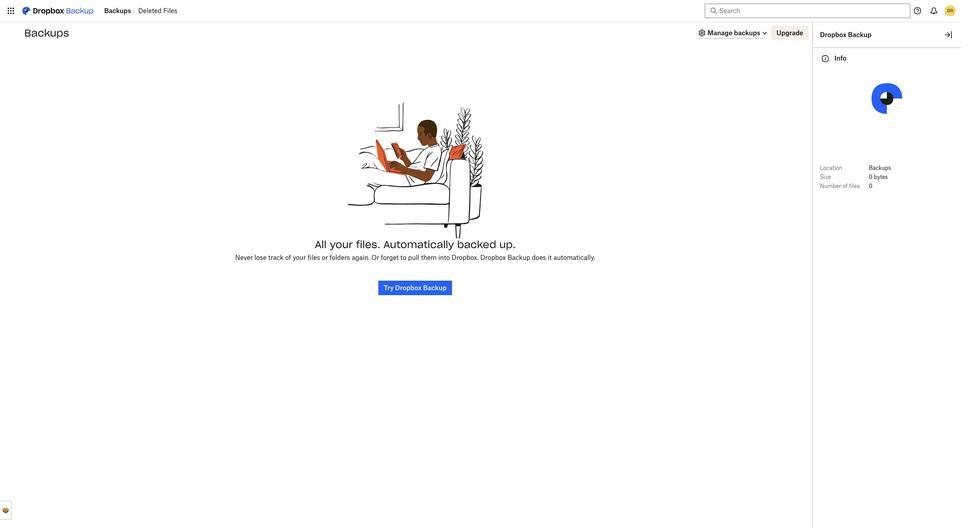 Task type: describe. For each thing, give the bounding box(es) containing it.
0 vertical spatial files
[[850, 183, 860, 190]]

or
[[372, 254, 379, 261]]

lose
[[255, 254, 267, 261]]

backups inside global header element
[[104, 7, 131, 14]]

all
[[315, 238, 327, 251]]

manage backups
[[708, 29, 761, 36]]

1 vertical spatial your
[[293, 254, 306, 261]]

try
[[384, 284, 394, 292]]

location
[[820, 165, 843, 171]]

files inside the all your files. automatically backed up. never lose track of your files or folders again. or forget to pull them into dropbox. dropbox backup does it automatically.
[[308, 254, 320, 261]]

does
[[532, 254, 546, 261]]

automatically
[[384, 238, 454, 251]]

backup logo - go to the backups homepage image
[[18, 4, 97, 18]]

of inside the all your files. automatically backed up. never lose track of your files or folders again. or forget to pull them into dropbox. dropbox backup does it automatically.
[[285, 254, 291, 261]]

manage backups button
[[697, 27, 769, 38]]

dropbox backup
[[820, 31, 872, 38]]

upgrade button
[[771, 26, 809, 40]]

try dropbox backup
[[384, 284, 447, 292]]

0 vertical spatial of
[[843, 183, 848, 190]]

global header element
[[0, 0, 962, 22]]

bytes
[[874, 174, 888, 180]]

up.
[[500, 238, 516, 251]]

2 horizontal spatial backups
[[869, 165, 891, 171]]

deleted
[[138, 7, 162, 14]]

gr button
[[943, 4, 958, 18]]

to
[[401, 254, 407, 261]]

close details pane image
[[943, 29, 954, 40]]

forget
[[381, 254, 399, 261]]

0 for 0 bytes
[[869, 174, 873, 180]]

backups
[[734, 29, 761, 36]]

number of files
[[820, 183, 860, 190]]

2 horizontal spatial dropbox
[[820, 31, 847, 38]]

folders
[[330, 254, 350, 261]]

files.
[[356, 238, 380, 251]]

pull
[[408, 254, 420, 261]]



Task type: vqa. For each thing, say whether or not it's contained in the screenshot.


Task type: locate. For each thing, give the bounding box(es) containing it.
upgrade
[[777, 29, 804, 37]]

backed
[[457, 238, 496, 251]]

0 vertical spatial dropbox
[[820, 31, 847, 38]]

0
[[869, 174, 873, 180], [869, 183, 873, 190]]

1 vertical spatial files
[[308, 254, 320, 261]]

backups
[[104, 7, 131, 14], [24, 27, 69, 39], [869, 165, 891, 171]]

0 vertical spatial your
[[330, 238, 353, 251]]

again.
[[352, 254, 370, 261]]

backups left deleted
[[104, 7, 131, 14]]

0 left bytes
[[869, 174, 873, 180]]

them
[[421, 254, 437, 261]]

0 down 0 bytes
[[869, 183, 873, 190]]

into
[[439, 254, 450, 261]]

Search text field
[[720, 6, 894, 16]]

1 vertical spatial backups
[[24, 27, 69, 39]]

track
[[268, 254, 284, 261]]

0 bytes
[[869, 174, 888, 180]]

files
[[163, 7, 177, 14]]

0 vertical spatial 0
[[869, 174, 873, 180]]

0 horizontal spatial backups
[[24, 27, 69, 39]]

1 vertical spatial 0
[[869, 183, 873, 190]]

0 horizontal spatial files
[[308, 254, 320, 261]]

it
[[548, 254, 552, 261]]

backup inside the all your files. automatically backed up. never lose track of your files or folders again. or forget to pull them into dropbox. dropbox backup does it automatically.
[[508, 254, 530, 261]]

backups up bytes
[[869, 165, 891, 171]]

0 horizontal spatial dropbox
[[395, 284, 422, 292]]

files
[[850, 183, 860, 190], [308, 254, 320, 261]]

dropbox up info
[[820, 31, 847, 38]]

your up the folders
[[330, 238, 353, 251]]

0 vertical spatial backups
[[104, 7, 131, 14]]

gr
[[948, 8, 954, 14]]

backups link
[[104, 7, 131, 15]]

1 vertical spatial dropbox
[[481, 254, 506, 261]]

dropbox.
[[452, 254, 479, 261]]

dropbox down up.
[[481, 254, 506, 261]]

backup inside button
[[423, 284, 447, 292]]

0 horizontal spatial backup
[[423, 284, 447, 292]]

deleted files link
[[138, 7, 177, 15]]

1 horizontal spatial backups
[[104, 7, 131, 14]]

2 0 from the top
[[869, 183, 873, 190]]

automatically.
[[554, 254, 595, 261]]

your
[[330, 238, 353, 251], [293, 254, 306, 261]]

2 vertical spatial backup
[[423, 284, 447, 292]]

never
[[235, 254, 253, 261]]

1 vertical spatial of
[[285, 254, 291, 261]]

files right the number
[[850, 183, 860, 190]]

0 vertical spatial backup
[[848, 31, 872, 38]]

dropbox inside button
[[395, 284, 422, 292]]

files left or
[[308, 254, 320, 261]]

dropbox right try
[[395, 284, 422, 292]]

your right track
[[293, 254, 306, 261]]

dropbox
[[820, 31, 847, 38], [481, 254, 506, 261], [395, 284, 422, 292]]

dropbox inside the all your files. automatically backed up. never lose track of your files or folders again. or forget to pull them into dropbox. dropbox backup does it automatically.
[[481, 254, 506, 261]]

all your files. automatically backed up. never lose track of your files or folders again. or forget to pull them into dropbox. dropbox backup does it automatically.
[[235, 238, 595, 261]]

or
[[322, 254, 328, 261]]

number
[[820, 183, 842, 190]]

info
[[835, 54, 847, 62]]

2 vertical spatial backups
[[869, 165, 891, 171]]

1 horizontal spatial your
[[330, 238, 353, 251]]

1 horizontal spatial dropbox
[[481, 254, 506, 261]]

0 horizontal spatial of
[[285, 254, 291, 261]]

backups down backup logo - go to the backups homepage
[[24, 27, 69, 39]]

0 horizontal spatial your
[[293, 254, 306, 261]]

1 horizontal spatial of
[[843, 183, 848, 190]]

size
[[820, 174, 832, 180]]

deleted files
[[138, 7, 177, 14]]

manage
[[708, 29, 733, 36]]

2 vertical spatial dropbox
[[395, 284, 422, 292]]

backup
[[848, 31, 872, 38], [508, 254, 530, 261], [423, 284, 447, 292]]

of
[[843, 183, 848, 190], [285, 254, 291, 261]]

1 0 from the top
[[869, 174, 873, 180]]

0 for 0
[[869, 183, 873, 190]]

try dropbox backup button
[[379, 281, 452, 295]]

1 horizontal spatial files
[[850, 183, 860, 190]]

of right the number
[[843, 183, 848, 190]]

1 horizontal spatial backup
[[508, 254, 530, 261]]

2 horizontal spatial backup
[[848, 31, 872, 38]]

of right track
[[285, 254, 291, 261]]

1 vertical spatial backup
[[508, 254, 530, 261]]



